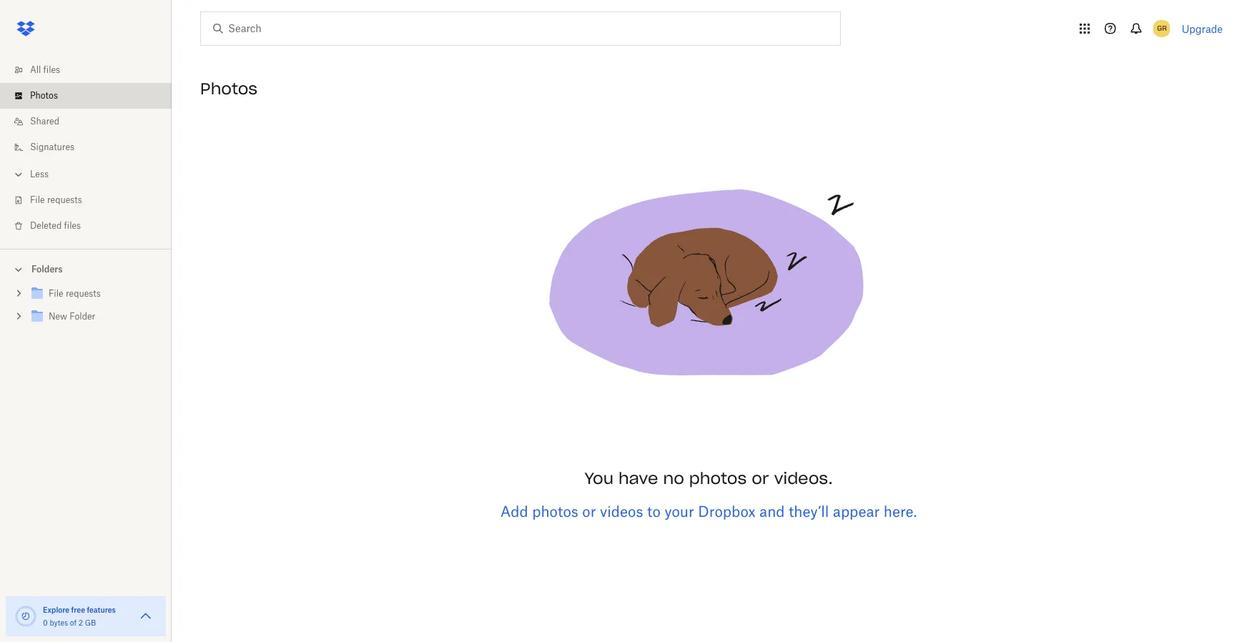 Task type: locate. For each thing, give the bounding box(es) containing it.
or
[[752, 468, 769, 488], [582, 503, 596, 521]]

they'll
[[789, 503, 829, 521]]

1 vertical spatial requests
[[66, 288, 101, 299]]

1 horizontal spatial file
[[49, 288, 63, 299]]

0 vertical spatial photos
[[689, 468, 747, 488]]

files right deleted
[[64, 220, 81, 231]]

0 horizontal spatial files
[[43, 64, 60, 75]]

or left videos
[[582, 503, 596, 521]]

file requests up deleted files
[[30, 194, 82, 205]]

0 vertical spatial or
[[752, 468, 769, 488]]

file requests link
[[11, 187, 172, 213], [29, 285, 160, 304]]

0 horizontal spatial photos
[[532, 503, 578, 521]]

videos
[[600, 503, 643, 521]]

requests inside list
[[47, 194, 82, 205]]

features
[[87, 606, 116, 614]]

0 vertical spatial requests
[[47, 194, 82, 205]]

less image
[[11, 167, 26, 182]]

your
[[664, 503, 694, 521]]

file requests inside list
[[30, 194, 82, 205]]

0 horizontal spatial file
[[30, 194, 45, 205]]

to
[[647, 503, 661, 521]]

1 horizontal spatial files
[[64, 220, 81, 231]]

file requests inside group
[[49, 288, 101, 299]]

free
[[71, 606, 85, 614]]

less
[[30, 169, 49, 179]]

gr button
[[1150, 17, 1173, 40]]

requests
[[47, 194, 82, 205], [66, 288, 101, 299]]

add photos or videos to your dropbox and they'll appear here. link
[[500, 503, 917, 521]]

photos inside list item
[[30, 90, 58, 101]]

0 horizontal spatial or
[[582, 503, 596, 521]]

file requests
[[30, 194, 82, 205], [49, 288, 101, 299]]

0 horizontal spatial photos
[[30, 90, 58, 101]]

1 horizontal spatial photos
[[689, 468, 747, 488]]

requests up folder
[[66, 288, 101, 299]]

and
[[759, 503, 785, 521]]

photos
[[689, 468, 747, 488], [532, 503, 578, 521]]

file requests link up deleted files
[[11, 187, 172, 213]]

gr
[[1157, 24, 1167, 33]]

deleted files
[[30, 220, 81, 231]]

1 vertical spatial file requests
[[49, 288, 101, 299]]

gb
[[85, 619, 96, 627]]

add photos or videos to your dropbox and they'll appear here.
[[500, 503, 917, 521]]

file
[[30, 194, 45, 205], [49, 288, 63, 299]]

no
[[663, 468, 684, 488]]

group containing file requests
[[0, 280, 172, 339]]

have
[[618, 468, 658, 488]]

here.
[[884, 503, 917, 521]]

photos right add
[[532, 503, 578, 521]]

list
[[0, 49, 172, 249]]

or up and
[[752, 468, 769, 488]]

photos
[[200, 79, 257, 99], [30, 90, 58, 101]]

group
[[0, 280, 172, 339]]

0 vertical spatial file requests
[[30, 194, 82, 205]]

file requests up new folder at left
[[49, 288, 101, 299]]

0 vertical spatial file
[[30, 194, 45, 205]]

files right all
[[43, 64, 60, 75]]

file down "less"
[[30, 194, 45, 205]]

all files
[[30, 64, 60, 75]]

sleeping dog on a purple cushion. image
[[530, 109, 887, 466]]

1 vertical spatial file requests link
[[29, 285, 160, 304]]

photos up "dropbox"
[[689, 468, 747, 488]]

you
[[584, 468, 613, 488]]

bytes
[[50, 619, 68, 627]]

1 vertical spatial file
[[49, 288, 63, 299]]

shared link
[[11, 109, 172, 134]]

requests up deleted files
[[47, 194, 82, 205]]

1 vertical spatial or
[[582, 503, 596, 521]]

1 horizontal spatial or
[[752, 468, 769, 488]]

0 vertical spatial files
[[43, 64, 60, 75]]

file up new
[[49, 288, 63, 299]]

signatures
[[30, 142, 74, 152]]

file requests link up new folder link
[[29, 285, 160, 304]]

1 vertical spatial files
[[64, 220, 81, 231]]

all files link
[[11, 57, 172, 83]]

files
[[43, 64, 60, 75], [64, 220, 81, 231]]

folders
[[31, 264, 63, 275]]

upgrade
[[1182, 23, 1223, 35]]



Task type: vqa. For each thing, say whether or not it's contained in the screenshot.
GR popup button
yes



Task type: describe. For each thing, give the bounding box(es) containing it.
you have no photos or videos.
[[584, 468, 833, 488]]

signatures link
[[11, 134, 172, 160]]

2
[[78, 619, 83, 627]]

file inside list
[[30, 194, 45, 205]]

0 vertical spatial file requests link
[[11, 187, 172, 213]]

new folder
[[49, 311, 95, 322]]

folder
[[70, 311, 95, 322]]

0
[[43, 619, 48, 627]]

appear
[[833, 503, 880, 521]]

dropbox
[[698, 503, 756, 521]]

requests inside group
[[66, 288, 101, 299]]

list containing all files
[[0, 49, 172, 249]]

all
[[30, 64, 41, 75]]

photos link
[[11, 83, 172, 109]]

files for all files
[[43, 64, 60, 75]]

Search text field
[[228, 21, 811, 36]]

dropbox image
[[11, 14, 40, 43]]

file inside group
[[49, 288, 63, 299]]

new
[[49, 311, 67, 322]]

shared
[[30, 116, 59, 127]]

folders button
[[0, 258, 172, 280]]

deleted
[[30, 220, 62, 231]]

upgrade link
[[1182, 23, 1223, 35]]

deleted files link
[[11, 213, 172, 239]]

explore free features 0 bytes of 2 gb
[[43, 606, 116, 627]]

1 horizontal spatial photos
[[200, 79, 257, 99]]

of
[[70, 619, 77, 627]]

1 vertical spatial photos
[[532, 503, 578, 521]]

videos.
[[774, 468, 833, 488]]

add
[[500, 503, 528, 521]]

photos list item
[[0, 83, 172, 109]]

files for deleted files
[[64, 220, 81, 231]]

quota usage element
[[14, 605, 37, 628]]

new folder link
[[29, 307, 160, 327]]

explore
[[43, 606, 69, 614]]



